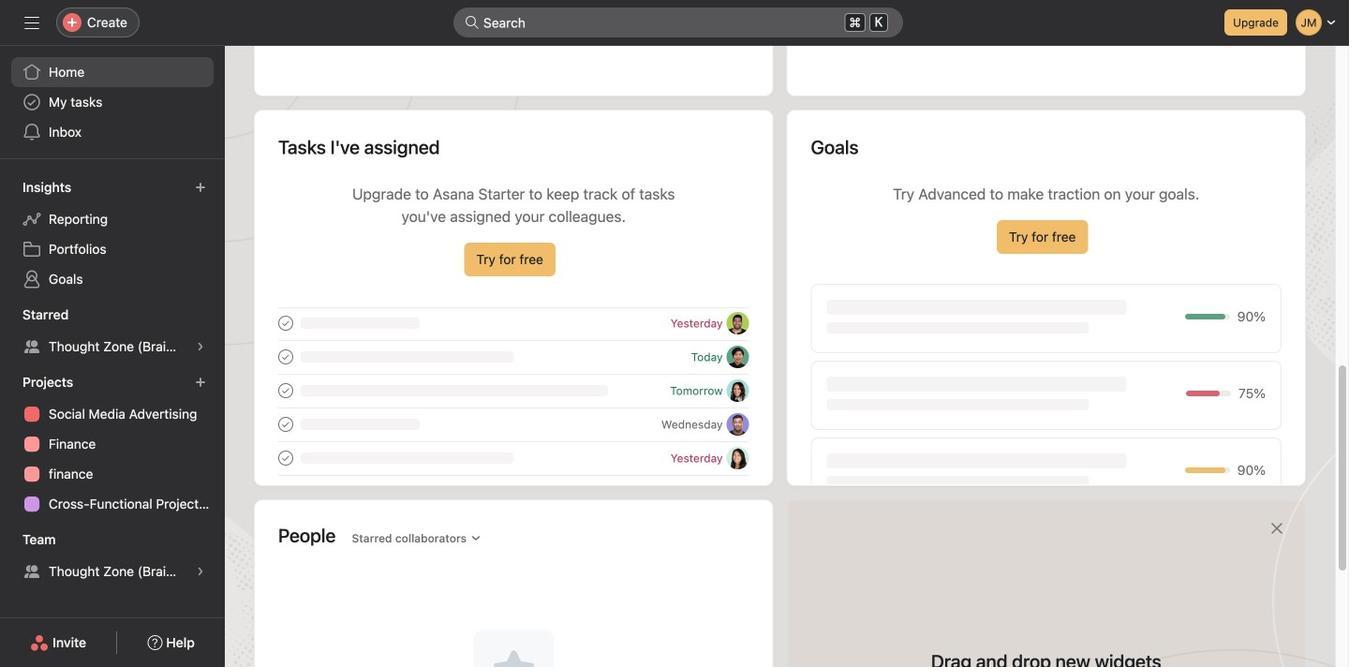 Task type: vqa. For each thing, say whether or not it's contained in the screenshot.
Teams element
yes



Task type: locate. For each thing, give the bounding box(es) containing it.
Search tasks, projects, and more text field
[[454, 7, 904, 37]]

see details, thought zone (brainstorm space) image inside teams element
[[195, 566, 206, 577]]

None field
[[454, 7, 904, 37]]

global element
[[0, 46, 225, 158]]

new project or portfolio image
[[195, 377, 206, 388]]

see details, thought zone (brainstorm space) image inside starred element
[[195, 341, 206, 352]]

0 vertical spatial see details, thought zone (brainstorm space) image
[[195, 341, 206, 352]]

1 see details, thought zone (brainstorm space) image from the top
[[195, 341, 206, 352]]

see details, thought zone (brainstorm space) image for starred element
[[195, 341, 206, 352]]

2 see details, thought zone (brainstorm space) image from the top
[[195, 566, 206, 577]]

see details, thought zone (brainstorm space) image
[[195, 341, 206, 352], [195, 566, 206, 577]]

projects element
[[0, 366, 225, 523]]

1 vertical spatial see details, thought zone (brainstorm space) image
[[195, 566, 206, 577]]

insights element
[[0, 171, 225, 298]]

hide sidebar image
[[24, 15, 39, 30]]



Task type: describe. For each thing, give the bounding box(es) containing it.
new insights image
[[195, 182, 206, 193]]

starred element
[[0, 298, 225, 366]]

prominent image
[[465, 15, 480, 30]]

teams element
[[0, 523, 225, 590]]

see details, thought zone (brainstorm space) image for teams element
[[195, 566, 206, 577]]

dismiss image
[[1270, 521, 1285, 536]]



